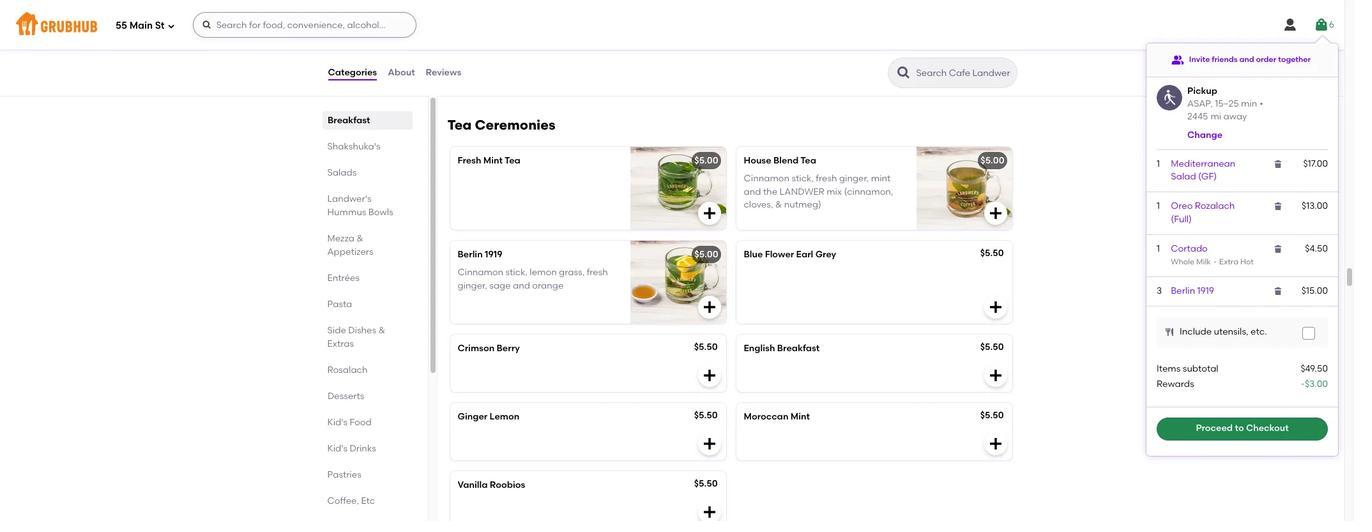 Task type: vqa. For each thing, say whether or not it's contained in the screenshot.
$13.79
no



Task type: locate. For each thing, give the bounding box(es) containing it.
1
[[1157, 158, 1160, 169], [1157, 201, 1160, 212], [1157, 243, 1160, 254]]

tea up the fresh
[[448, 117, 472, 133]]

cinnamon
[[744, 173, 790, 184], [458, 267, 503, 278]]

checkout
[[1246, 423, 1289, 434]]

$5.00 for cinnamon stick, fresh ginger, mint and the landwer mix (cinnamon, cloves, & nutmeg)
[[981, 155, 1005, 166]]

breakfast right english on the right bottom of page
[[777, 343, 820, 354]]

& inside "side dishes & extras"
[[378, 325, 385, 336]]

kid's inside "tab"
[[327, 417, 348, 428]]

kid's for kid's drinks
[[327, 443, 348, 454]]

cinnamon up the at top right
[[744, 173, 790, 184]]

1 vertical spatial berlin
[[1171, 285, 1195, 296]]

1 kid's from the top
[[327, 417, 348, 428]]

1 vertical spatial berlin 1919
[[1171, 285, 1214, 296]]

1 horizontal spatial berlin 1919
[[1171, 285, 1214, 296]]

mint right the fresh
[[483, 155, 503, 166]]

whole milk ∙ extra hot
[[1171, 258, 1254, 267]]

0 vertical spatial fresh
[[816, 173, 837, 184]]

2 vertical spatial &
[[378, 325, 385, 336]]

mint right moroccan
[[791, 411, 810, 422]]

1 horizontal spatial and
[[744, 186, 761, 197]]

and inside button
[[1240, 55, 1255, 64]]

hot
[[1241, 258, 1254, 267]]

entrées tab
[[327, 272, 407, 285]]

2 vertical spatial 1
[[1157, 243, 1160, 254]]

stick, up landwer
[[792, 173, 814, 184]]

0 horizontal spatial ginger,
[[458, 280, 487, 291]]

and inside cinnamon stick, lemon grass, fresh ginger, sage and orange
[[513, 280, 530, 291]]

0 horizontal spatial stick,
[[506, 267, 528, 278]]

stick, inside cinnamon stick, fresh ginger, mint and the landwer mix (cinnamon, cloves, & nutmeg)
[[792, 173, 814, 184]]

$5.50 for english breakfast
[[980, 342, 1004, 353]]

1 horizontal spatial mint
[[791, 411, 810, 422]]

rosalach
[[327, 365, 368, 376]]

1 vertical spatial cinnamon
[[458, 267, 503, 278]]

roobios
[[490, 480, 525, 491]]

blue
[[744, 249, 763, 260]]

1 horizontal spatial cinnamon
[[744, 173, 790, 184]]

& down the at top right
[[775, 199, 782, 210]]

blend
[[774, 155, 799, 166]]

breakfast up shakshuka's
[[327, 115, 370, 126]]

mezza & appetizers tab
[[327, 232, 407, 259]]

proceed to checkout
[[1196, 423, 1289, 434]]

0 vertical spatial cinnamon
[[744, 173, 790, 184]]

english
[[744, 343, 775, 354]]

$5.50 for moroccan mint
[[980, 410, 1004, 421]]

pastries tab
[[327, 468, 407, 482]]

$5.50
[[980, 248, 1004, 259], [694, 342, 718, 353], [980, 342, 1004, 353], [694, 410, 718, 421], [980, 410, 1004, 421], [694, 479, 718, 489]]

ginger, inside cinnamon stick, fresh ginger, mint and the landwer mix (cinnamon, cloves, & nutmeg)
[[839, 173, 869, 184]]

2 horizontal spatial tea
[[801, 155, 816, 166]]

0 vertical spatial kid's
[[327, 417, 348, 428]]

1919 down milk on the right
[[1198, 285, 1214, 296]]

0 horizontal spatial 1919
[[485, 249, 503, 260]]

1919
[[485, 249, 503, 260], [1198, 285, 1214, 296]]

55 main st
[[116, 20, 165, 31]]

berry
[[497, 343, 520, 354]]

•
[[1260, 98, 1264, 109]]

mezza
[[327, 233, 355, 244]]

berlin 1919 image
[[630, 241, 726, 324]]

stick, up sage
[[506, 267, 528, 278]]

1 horizontal spatial berlin
[[1171, 285, 1195, 296]]

and left order
[[1240, 55, 1255, 64]]

$5.50 for blue flower earl grey
[[980, 248, 1004, 259]]

invite friends and order together
[[1189, 55, 1311, 64]]

and
[[1240, 55, 1255, 64], [744, 186, 761, 197], [513, 280, 530, 291]]

2 vertical spatial and
[[513, 280, 530, 291]]

1 vertical spatial mint
[[791, 411, 810, 422]]

mint for fresh
[[483, 155, 503, 166]]

main
[[129, 20, 153, 31]]

lemon
[[490, 411, 520, 422]]

0 vertical spatial stick,
[[792, 173, 814, 184]]

cinnamon inside cinnamon stick, fresh ginger, mint and the landwer mix (cinnamon, cloves, & nutmeg)
[[744, 173, 790, 184]]

change button
[[1188, 129, 1223, 142]]

svg image
[[202, 20, 212, 30], [702, 206, 717, 221], [988, 206, 1003, 221], [1273, 286, 1284, 296], [702, 300, 717, 315], [988, 300, 1003, 315], [702, 368, 717, 383], [988, 368, 1003, 383], [702, 505, 717, 520]]

$3.00
[[1305, 379, 1328, 390]]

berlin 1919 down whole
[[1171, 285, 1214, 296]]

$5.00
[[695, 155, 718, 166], [981, 155, 1005, 166], [695, 249, 718, 260]]

kid's left food
[[327, 417, 348, 428]]

3
[[1157, 285, 1162, 296]]

and up cloves,
[[744, 186, 761, 197]]

1919 up sage
[[485, 249, 503, 260]]

fresh
[[458, 155, 481, 166]]

fresh up mix
[[816, 173, 837, 184]]

1 left cortado link
[[1157, 243, 1160, 254]]

0 horizontal spatial berlin
[[458, 249, 483, 260]]

stick, inside cinnamon stick, lemon grass, fresh ginger, sage and orange
[[506, 267, 528, 278]]

pasta tab
[[327, 298, 407, 311]]

0 vertical spatial &
[[775, 199, 782, 210]]

1 horizontal spatial ginger,
[[839, 173, 869, 184]]

landwer's hummus bowls
[[327, 194, 393, 218]]

kid's
[[327, 417, 348, 428], [327, 443, 348, 454]]

0 vertical spatial mint
[[483, 155, 503, 166]]

$13.00
[[1302, 201, 1328, 212]]

1 horizontal spatial tea
[[505, 155, 521, 166]]

cinnamon stick, lemon grass, fresh ginger, sage and orange
[[458, 267, 608, 291]]

2 horizontal spatial &
[[775, 199, 782, 210]]

stick,
[[792, 173, 814, 184], [506, 267, 528, 278]]

fresh inside cinnamon stick, lemon grass, fresh ginger, sage and orange
[[587, 267, 608, 278]]

cortado link
[[1171, 243, 1208, 254]]

1 vertical spatial stick,
[[506, 267, 528, 278]]

1 horizontal spatial fresh
[[816, 173, 837, 184]]

0 vertical spatial 1
[[1157, 158, 1160, 169]]

1 vertical spatial breakfast
[[777, 343, 820, 354]]

milk
[[1197, 258, 1211, 267]]

0 horizontal spatial fresh
[[587, 267, 608, 278]]

berlin 1919
[[458, 249, 503, 260], [1171, 285, 1214, 296]]

tea down ceremonies
[[505, 155, 521, 166]]

1 vertical spatial &
[[357, 233, 363, 244]]

0 horizontal spatial and
[[513, 280, 530, 291]]

0 horizontal spatial &
[[357, 233, 363, 244]]

2 kid's from the top
[[327, 443, 348, 454]]

1 vertical spatial 1919
[[1198, 285, 1214, 296]]

invite friends and order together button
[[1172, 49, 1311, 72]]

ceremonies
[[475, 117, 556, 133]]

pickup icon image
[[1157, 85, 1183, 111]]

change
[[1188, 129, 1223, 140]]

1 vertical spatial ginger,
[[458, 280, 487, 291]]

1 vertical spatial 1
[[1157, 201, 1160, 212]]

kid's food tab
[[327, 416, 407, 429]]

coffee, etc tab
[[327, 494, 407, 508]]

svg image
[[1283, 17, 1298, 33], [1314, 17, 1329, 33], [167, 22, 175, 30], [1273, 159, 1284, 169], [1273, 202, 1284, 212], [1273, 244, 1284, 254], [1165, 327, 1175, 337], [1305, 330, 1313, 337], [702, 436, 717, 452], [988, 436, 1003, 452]]

3 1 from the top
[[1157, 243, 1160, 254]]

0 vertical spatial and
[[1240, 55, 1255, 64]]

cinnamon for ginger,
[[458, 267, 503, 278]]

0 horizontal spatial berlin 1919
[[458, 249, 503, 260]]

coffee, etc
[[327, 496, 375, 507]]

fresh
[[816, 173, 837, 184], [587, 267, 608, 278]]

$15.00
[[1302, 285, 1328, 296]]

mi
[[1211, 111, 1222, 122]]

0 vertical spatial breakfast
[[327, 115, 370, 126]]

Search Cafe Landwer search field
[[915, 67, 1013, 79]]

etc.
[[1251, 326, 1267, 337]]

1 horizontal spatial &
[[378, 325, 385, 336]]

breakfast inside tab
[[327, 115, 370, 126]]

reviews
[[426, 67, 461, 78]]

earl
[[796, 249, 813, 260]]

moroccan
[[744, 411, 789, 422]]

side dishes & extras tab
[[327, 324, 407, 351]]

1 left the mediterranean on the top right of the page
[[1157, 158, 1160, 169]]

& up appetizers
[[357, 233, 363, 244]]

and right sage
[[513, 280, 530, 291]]

svg image inside 'main navigation' navigation
[[202, 20, 212, 30]]

0 vertical spatial ginger,
[[839, 173, 869, 184]]

tea
[[448, 117, 472, 133], [505, 155, 521, 166], [801, 155, 816, 166]]

1 left oreo
[[1157, 201, 1160, 212]]

fresh right grass,
[[587, 267, 608, 278]]

$5.50 for vanilla roobios
[[694, 479, 718, 489]]

1 1 from the top
[[1157, 158, 1160, 169]]

kid's drinks tab
[[327, 442, 407, 456]]

matcha image
[[630, 8, 726, 91]]

ginger, left sage
[[458, 280, 487, 291]]

0 horizontal spatial mint
[[483, 155, 503, 166]]

1 horizontal spatial stick,
[[792, 173, 814, 184]]

kid's left drinks
[[327, 443, 348, 454]]

∙
[[1213, 258, 1218, 267]]

coffee,
[[327, 496, 359, 507]]

tea right the blend
[[801, 155, 816, 166]]

proceed to checkout button
[[1157, 418, 1328, 441]]

breakfast tab
[[327, 114, 407, 127]]

2 1 from the top
[[1157, 201, 1160, 212]]

berlin 1919 inside tooltip
[[1171, 285, 1214, 296]]

ginger, up (cinnamon,
[[839, 173, 869, 184]]

berlin 1919 up sage
[[458, 249, 503, 260]]

rozalach
[[1195, 201, 1235, 212]]

1 horizontal spatial breakfast
[[777, 343, 820, 354]]

cinnamon inside cinnamon stick, lemon grass, fresh ginger, sage and orange
[[458, 267, 503, 278]]

& right dishes
[[378, 325, 385, 336]]

0 horizontal spatial cinnamon
[[458, 267, 503, 278]]

kid's inside tab
[[327, 443, 348, 454]]

tooltip
[[1147, 36, 1338, 456]]

fresh inside cinnamon stick, fresh ginger, mint and the landwer mix (cinnamon, cloves, & nutmeg)
[[816, 173, 837, 184]]

& inside cinnamon stick, fresh ginger, mint and the landwer mix (cinnamon, cloves, & nutmeg)
[[775, 199, 782, 210]]

2 horizontal spatial and
[[1240, 55, 1255, 64]]

proceed
[[1196, 423, 1233, 434]]

1 vertical spatial fresh
[[587, 267, 608, 278]]

ginger, inside cinnamon stick, lemon grass, fresh ginger, sage and orange
[[458, 280, 487, 291]]

cinnamon up sage
[[458, 267, 503, 278]]

0 horizontal spatial breakfast
[[327, 115, 370, 126]]

tea for fresh mint tea
[[505, 155, 521, 166]]

cinnamon for and
[[744, 173, 790, 184]]

berlin 1919 link
[[1171, 285, 1214, 296]]

1 vertical spatial kid's
[[327, 443, 348, 454]]

house blend tea
[[744, 155, 816, 166]]

1 vertical spatial and
[[744, 186, 761, 197]]



Task type: describe. For each thing, give the bounding box(es) containing it.
kid's for kid's food
[[327, 417, 348, 428]]

appetizers
[[327, 247, 373, 257]]

food
[[350, 417, 372, 428]]

grey
[[816, 249, 836, 260]]

fresh mint tea image
[[630, 147, 726, 230]]

55
[[116, 20, 127, 31]]

ginger
[[458, 411, 488, 422]]

etc
[[361, 496, 375, 507]]

landwer's hummus bowls tab
[[327, 192, 407, 219]]

(gf)
[[1198, 171, 1217, 182]]

cinnamon stick, fresh ginger, mint and the landwer mix (cinnamon, cloves, & nutmeg)
[[744, 173, 893, 210]]

$5.50 for ginger lemon
[[694, 410, 718, 421]]

items subtotal
[[1157, 363, 1219, 374]]

salads
[[327, 167, 357, 178]]

$17.00
[[1304, 158, 1328, 169]]

categories
[[328, 67, 377, 78]]

(full)
[[1171, 214, 1192, 225]]

categories button
[[327, 50, 378, 96]]

tea ceremonies
[[448, 117, 556, 133]]

side dishes & extras
[[327, 325, 385, 349]]

and inside cinnamon stick, fresh ginger, mint and the landwer mix (cinnamon, cloves, & nutmeg)
[[744, 186, 761, 197]]

together
[[1278, 55, 1311, 64]]

1 for oreo
[[1157, 201, 1160, 212]]

drinks
[[350, 443, 376, 454]]

shakshuka's
[[327, 141, 380, 152]]

pickup
[[1188, 86, 1218, 96]]

15–25
[[1215, 98, 1239, 109]]

lemon
[[530, 267, 557, 278]]

Search for food, convenience, alcohol... search field
[[193, 12, 416, 38]]

reviews button
[[425, 50, 462, 96]]

mediterranean salad (gf) link
[[1171, 158, 1236, 182]]

pastries
[[327, 470, 361, 480]]

house blend tea image
[[916, 147, 1012, 230]]

kid's food
[[327, 417, 372, 428]]

tooltip containing pickup
[[1147, 36, 1338, 456]]

shakshuka's tab
[[327, 140, 407, 153]]

vanilla roobios
[[458, 480, 525, 491]]

mint
[[871, 173, 891, 184]]

side
[[327, 325, 346, 336]]

kid's drinks
[[327, 443, 376, 454]]

cortado
[[1171, 243, 1208, 254]]

ginger lemon
[[458, 411, 520, 422]]

stick, for fresh
[[792, 173, 814, 184]]

rosalach tab
[[327, 364, 407, 377]]

cloves,
[[744, 199, 773, 210]]

svg image inside 6 button
[[1314, 17, 1329, 33]]

st
[[155, 20, 165, 31]]

& inside mezza & appetizers
[[357, 233, 363, 244]]

$4.50
[[1305, 243, 1328, 254]]

extra
[[1220, 258, 1239, 267]]

main navigation navigation
[[0, 0, 1345, 50]]

invite
[[1189, 55, 1210, 64]]

about button
[[387, 50, 416, 96]]

orange
[[532, 280, 564, 291]]

oreo rozalach (full)
[[1171, 201, 1235, 225]]

oreo rozalach (full) link
[[1171, 201, 1235, 225]]

$5.00 for cinnamon stick, lemon grass, fresh ginger, sage and orange
[[695, 249, 718, 260]]

0 vertical spatial 1919
[[485, 249, 503, 260]]

-
[[1301, 379, 1305, 390]]

rewards
[[1157, 379, 1194, 390]]

pickup asap, 15–25 min • 2445 mi away
[[1188, 86, 1264, 122]]

people icon image
[[1172, 54, 1184, 66]]

0 vertical spatial berlin 1919
[[458, 249, 503, 260]]

bowls
[[369, 207, 393, 218]]

search icon image
[[896, 65, 911, 80]]

$49.50
[[1301, 363, 1328, 374]]

desserts tab
[[327, 390, 407, 403]]

fresh mint tea
[[458, 155, 521, 166]]

$5.50 for crimson berry
[[694, 342, 718, 353]]

extras
[[327, 339, 354, 349]]

1 for mediterranean
[[1157, 158, 1160, 169]]

vanilla
[[458, 480, 488, 491]]

mediterranean salad (gf)
[[1171, 158, 1236, 182]]

include
[[1180, 326, 1212, 337]]

flower
[[765, 249, 794, 260]]

landwer
[[780, 186, 825, 197]]

mint for moroccan
[[791, 411, 810, 422]]

2445
[[1188, 111, 1208, 122]]

oreo
[[1171, 201, 1193, 212]]

salads tab
[[327, 166, 407, 180]]

pasta
[[327, 299, 352, 310]]

mediterranean
[[1171, 158, 1236, 169]]

utensils,
[[1214, 326, 1249, 337]]

the
[[763, 186, 778, 197]]

english breakfast
[[744, 343, 820, 354]]

mezza & appetizers
[[327, 233, 373, 257]]

6
[[1329, 19, 1335, 30]]

landwer's
[[327, 194, 371, 204]]

order
[[1256, 55, 1277, 64]]

entrées
[[327, 273, 360, 284]]

items
[[1157, 363, 1181, 374]]

0 horizontal spatial tea
[[448, 117, 472, 133]]

tea for house blend tea
[[801, 155, 816, 166]]

salad
[[1171, 171, 1196, 182]]

mix
[[827, 186, 842, 197]]

6 button
[[1314, 13, 1335, 36]]

dishes
[[348, 325, 376, 336]]

subtotal
[[1183, 363, 1219, 374]]

about
[[388, 67, 415, 78]]

crimson berry
[[458, 343, 520, 354]]

house
[[744, 155, 771, 166]]

0 vertical spatial berlin
[[458, 249, 483, 260]]

include utensils, etc.
[[1180, 326, 1267, 337]]

desserts
[[327, 391, 364, 402]]

1 horizontal spatial 1919
[[1198, 285, 1214, 296]]

whole
[[1171, 258, 1195, 267]]

stick, for lemon
[[506, 267, 528, 278]]

nutmeg)
[[784, 199, 822, 210]]



